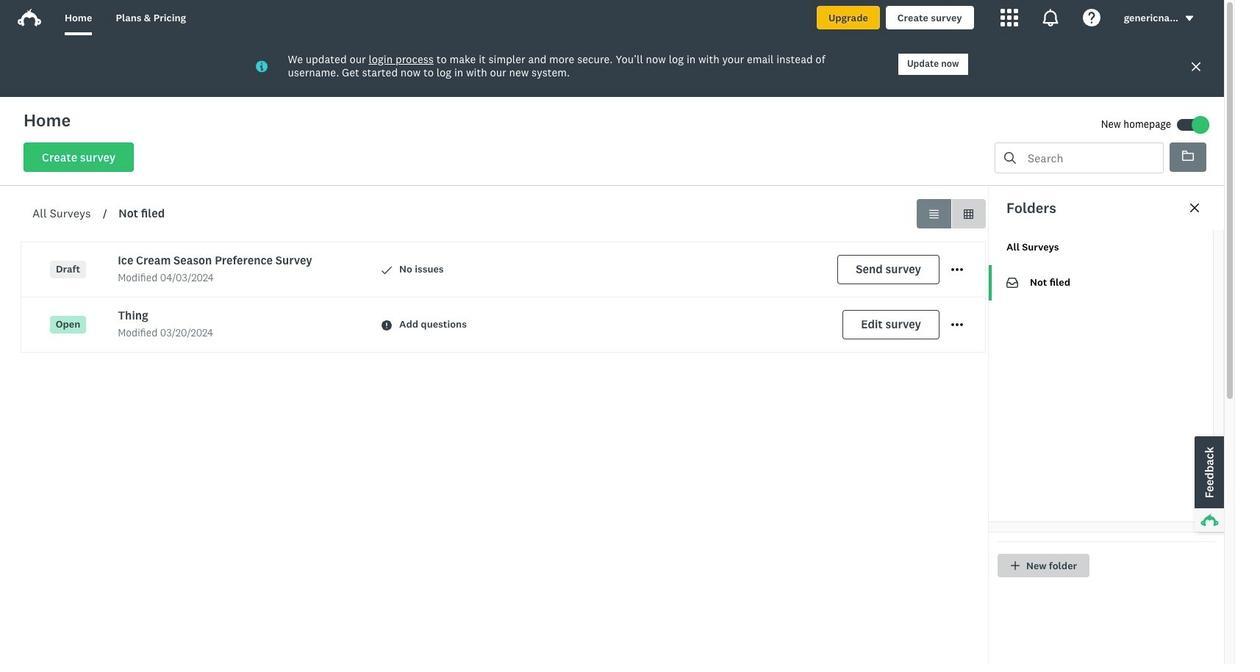 Task type: locate. For each thing, give the bounding box(es) containing it.
response based pricing icon image
[[1024, 483, 1071, 530]]

3 open menu image from the top
[[952, 324, 963, 327]]

no issues image
[[382, 265, 392, 275]]

help icon image
[[1083, 9, 1101, 26]]

open menu image for warning image
[[952, 319, 963, 331]]

2 open menu image from the top
[[952, 319, 963, 331]]

warning image
[[382, 320, 392, 331]]

products icon image
[[1001, 9, 1018, 26], [1001, 9, 1018, 26]]

x image
[[1191, 60, 1202, 72]]

1 brand logo image from the top
[[18, 6, 41, 29]]

1 not filed image from the top
[[1007, 277, 1018, 289]]

folders image
[[1182, 151, 1194, 161]]

dialog
[[988, 186, 1224, 665]]

new folder image
[[1010, 561, 1021, 571], [1011, 562, 1020, 571]]

group
[[917, 199, 986, 229]]

open menu image
[[952, 264, 963, 276], [952, 319, 963, 331], [952, 324, 963, 327]]

dropdown arrow icon image
[[1185, 13, 1195, 24], [1186, 16, 1194, 21]]

1 open menu image from the top
[[952, 264, 963, 276]]

not filed image
[[1007, 277, 1018, 289], [1007, 278, 1018, 288]]

search image
[[1004, 152, 1016, 164]]

brand logo image
[[18, 6, 41, 29], [18, 9, 41, 26]]



Task type: describe. For each thing, give the bounding box(es) containing it.
2 brand logo image from the top
[[18, 9, 41, 26]]

open menu image for no issues icon
[[952, 264, 963, 276]]

open menu image
[[952, 269, 963, 272]]

Search text field
[[1016, 143, 1163, 173]]

2 not filed image from the top
[[1007, 278, 1018, 288]]

search image
[[1004, 152, 1016, 164]]

notification center icon image
[[1042, 9, 1059, 26]]

folders image
[[1182, 150, 1194, 162]]



Task type: vqa. For each thing, say whether or not it's contained in the screenshot.
second the Not filed "IMAGE" from the bottom of the page
yes



